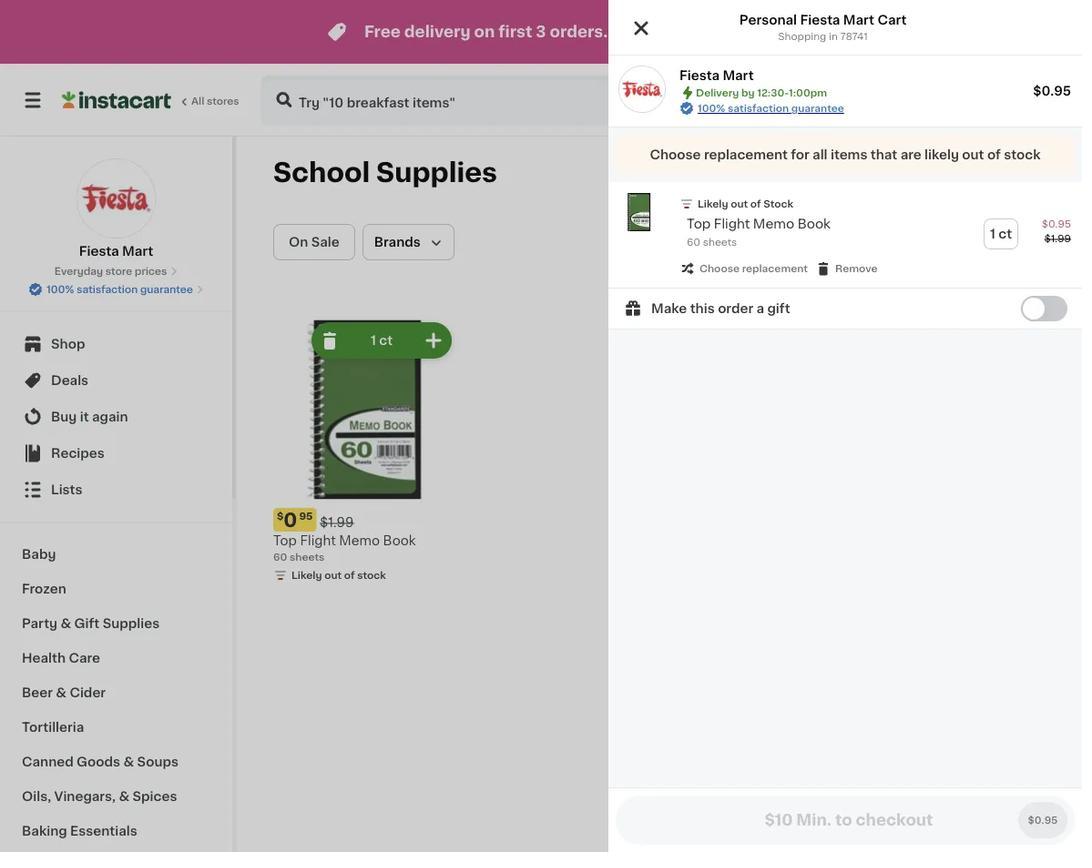 Task type: locate. For each thing, give the bounding box(es) containing it.
$0.95 for $0.95
[[1033, 85, 1071, 97]]

of inside product group
[[344, 571, 355, 581]]

0 vertical spatial $1.99
[[1045, 234, 1071, 244]]

1 vertical spatial 1
[[990, 228, 995, 240]]

likely down $ 0 95
[[291, 571, 322, 581]]

$0.95 original price: $1.99 element
[[273, 508, 455, 532]]

1 ct right 'remove top flight memo book' image at the left
[[371, 334, 393, 347]]

1 vertical spatial out
[[731, 199, 748, 209]]

instacart logo image
[[62, 89, 171, 111]]

1 vertical spatial mart
[[723, 69, 754, 82]]

choose inside button
[[700, 264, 740, 274]]

1 vertical spatial of
[[750, 199, 761, 209]]

$0.95 inside product group
[[1042, 219, 1071, 229]]

0 vertical spatial book
[[798, 218, 831, 230]]

& left spices
[[119, 791, 129, 803]]

1 horizontal spatial 60
[[687, 237, 700, 247]]

1 horizontal spatial 100% satisfaction guarantee
[[698, 103, 844, 113]]

top flight memo book 60 sheets
[[687, 218, 831, 247], [273, 535, 416, 562]]

memo
[[753, 218, 794, 230], [339, 535, 380, 547]]

0 horizontal spatial supplies
[[103, 618, 160, 630]]

0 vertical spatial 60
[[687, 237, 700, 247]]

0 horizontal spatial 1
[[371, 334, 376, 347]]

flight down 95
[[300, 535, 336, 547]]

0 vertical spatial flight
[[714, 218, 750, 230]]

fiesta up everyday store prices
[[79, 245, 119, 258]]

0 vertical spatial satisfaction
[[728, 103, 789, 113]]

1 vertical spatial book
[[383, 535, 416, 547]]

stock
[[1004, 148, 1041, 161], [357, 571, 386, 581]]

flight down the likely out of stock at top
[[714, 218, 750, 230]]

2 horizontal spatial 1
[[1034, 94, 1040, 107]]

0 horizontal spatial book
[[383, 535, 416, 547]]

0 horizontal spatial satisfaction
[[77, 285, 138, 295]]

2 horizontal spatial mart
[[843, 14, 874, 26]]

top down the likely out of stock at top
[[687, 218, 711, 230]]

ct left $0.95 $1.99 on the right top
[[999, 228, 1012, 240]]

fiesta mart logo image
[[76, 158, 156, 239]]

100% satisfaction guarantee down "store"
[[47, 285, 193, 295]]

top flight memo book 60 sheets down the likely out of stock at top
[[687, 218, 831, 247]]

& right beer
[[56, 687, 67, 700]]

stock down "1" button
[[1004, 148, 1041, 161]]

100% satisfaction guarantee down the 12:30-
[[698, 103, 844, 113]]

everyday store prices
[[54, 266, 167, 276]]

guarantee down "prices"
[[140, 285, 193, 295]]

1 horizontal spatial top
[[687, 218, 711, 230]]

1:00pm
[[789, 88, 827, 98]]

1 horizontal spatial stock
[[1004, 148, 1041, 161]]

0 vertical spatial sheets
[[703, 237, 737, 247]]

remove
[[835, 264, 878, 274]]

1 horizontal spatial flight
[[714, 218, 750, 230]]

0 horizontal spatial memo
[[339, 535, 380, 547]]

top flight memo book 60 sheets inside product group
[[273, 535, 416, 562]]

1 vertical spatial 100% satisfaction guarantee
[[47, 285, 193, 295]]

replacement
[[704, 148, 788, 161], [742, 264, 808, 274]]

satisfaction down "delivery by 12:30-1:00pm"
[[728, 103, 789, 113]]

0 vertical spatial ct
[[999, 228, 1012, 240]]

1 horizontal spatial fiesta
[[679, 69, 720, 82]]

ct inside button
[[999, 228, 1012, 240]]

again
[[92, 411, 128, 424]]

all stores link
[[62, 75, 240, 126]]

supplies
[[376, 160, 497, 186], [103, 618, 160, 630]]

store
[[105, 266, 132, 276]]

prices
[[135, 266, 167, 276]]

0 horizontal spatial $1.99
[[320, 516, 354, 529]]

goods
[[77, 756, 120, 769]]

delivery for delivery by 12:30-1:00pm
[[696, 88, 739, 98]]

memo down $0.95 original price: $1.99 element
[[339, 535, 380, 547]]

1 vertical spatial choose
[[700, 264, 740, 274]]

top flight memo book button
[[687, 217, 831, 231]]

100%
[[698, 103, 725, 113], [47, 285, 74, 295]]

book
[[798, 218, 831, 230], [383, 535, 416, 547]]

2 horizontal spatial of
[[987, 148, 1001, 161]]

0 vertical spatial 1 ct
[[990, 228, 1012, 240]]

likely up top flight memo book button
[[698, 199, 728, 209]]

0 vertical spatial 1
[[1034, 94, 1040, 107]]

flight inside product group
[[300, 535, 336, 547]]

$0.95 for $0.95 $1.99
[[1042, 219, 1071, 229]]

0 vertical spatial guarantee
[[791, 103, 844, 113]]

replacement inside button
[[742, 264, 808, 274]]

sheets up likely out of stock
[[290, 552, 325, 562]]

guarantee inside button
[[140, 285, 193, 295]]

replacement for choose replacement
[[742, 264, 808, 274]]

2 vertical spatial mart
[[122, 245, 153, 258]]

2 vertical spatial 1
[[371, 334, 376, 347]]

1 ct inside button
[[990, 228, 1012, 240]]

party & gift supplies
[[22, 618, 160, 630]]

sheets
[[703, 237, 737, 247], [290, 552, 325, 562]]

0 horizontal spatial fiesta
[[79, 245, 119, 258]]

first
[[499, 24, 532, 40]]

order
[[718, 302, 753, 315]]

1 vertical spatial 60
[[273, 552, 287, 562]]

60 up choose replacement button
[[687, 237, 700, 247]]

choose for choose replacement for all items that are likely out of stock
[[650, 148, 701, 161]]

100% down "delivery by 12:30-1:00pm"
[[698, 103, 725, 113]]

book inside product group
[[798, 218, 831, 230]]

1 ct button
[[985, 220, 1017, 249]]

mart inside 'link'
[[122, 245, 153, 258]]

oils, vinegars, & spices
[[22, 791, 177, 803]]

0 horizontal spatial flight
[[300, 535, 336, 547]]

top flight memo book 60 sheets up likely out of stock
[[273, 535, 416, 562]]

1 vertical spatial $1.99
[[320, 516, 354, 529]]

fiesta mart up delivery button
[[679, 69, 754, 82]]

1 horizontal spatial book
[[798, 218, 831, 230]]

1 vertical spatial sheets
[[290, 552, 325, 562]]

0 horizontal spatial top flight memo book 60 sheets
[[273, 535, 416, 562]]

on sale button
[[273, 224, 355, 260]]

2 vertical spatial of
[[344, 571, 355, 581]]

1 vertical spatial fiesta
[[679, 69, 720, 82]]

out for likely out of stock
[[731, 199, 748, 209]]

likely inside product group
[[291, 571, 322, 581]]

guarantee down 1:00pm
[[791, 103, 844, 113]]

school
[[273, 160, 370, 186]]

lists link
[[11, 472, 221, 508]]

78741
[[840, 31, 868, 41]]

fiesta up in
[[800, 14, 840, 26]]

1 horizontal spatial supplies
[[376, 160, 497, 186]]

book up remove button
[[798, 218, 831, 230]]

beer & cider link
[[11, 676, 221, 710]]

1 vertical spatial stock
[[357, 571, 386, 581]]

1 horizontal spatial ct
[[999, 228, 1012, 240]]

sheets inside product group
[[703, 237, 737, 247]]

personal
[[739, 14, 797, 26]]

fiesta mart image
[[619, 66, 665, 112]]

replacement for choose replacement for all items that are likely out of stock
[[704, 148, 788, 161]]

1 horizontal spatial mart
[[723, 69, 754, 82]]

60 down the 0
[[273, 552, 287, 562]]

1 horizontal spatial likely
[[698, 199, 728, 209]]

satisfaction down everyday store prices
[[77, 285, 138, 295]]

sheets up choose replacement button
[[703, 237, 737, 247]]

satisfaction
[[728, 103, 789, 113], [77, 285, 138, 295]]

of
[[987, 148, 1001, 161], [750, 199, 761, 209], [344, 571, 355, 581]]

1 horizontal spatial fiesta mart
[[679, 69, 754, 82]]

product group
[[608, 182, 1082, 288]]

2 horizontal spatial out
[[962, 148, 984, 161]]

top down the 0
[[273, 535, 297, 547]]

1 vertical spatial 1 ct
[[371, 334, 393, 347]]

1 vertical spatial memo
[[339, 535, 380, 547]]

pickup
[[797, 94, 843, 107]]

book down $0.95 original price: $1.99 element
[[383, 535, 416, 547]]

likely out of stock
[[698, 199, 793, 209]]

0 horizontal spatial mart
[[122, 245, 153, 258]]

$1.99 right 95
[[320, 516, 354, 529]]

1 horizontal spatial 1 ct
[[990, 228, 1012, 240]]

out up top flight memo book button
[[731, 199, 748, 209]]

of inside product group
[[750, 199, 761, 209]]

0 horizontal spatial stock
[[357, 571, 386, 581]]

0
[[284, 511, 297, 530]]

oils, vinegars, & spices link
[[11, 780, 221, 814]]

0 horizontal spatial 100%
[[47, 285, 74, 295]]

1 vertical spatial likely
[[291, 571, 322, 581]]

choose up make this order a gift
[[700, 264, 740, 274]]

0 vertical spatial 100% satisfaction guarantee
[[698, 103, 844, 113]]

1 vertical spatial replacement
[[742, 264, 808, 274]]

top flight memo book image
[[619, 193, 658, 231]]

12:30-
[[757, 88, 789, 98]]

0 vertical spatial stock
[[1004, 148, 1041, 161]]

out right the likely
[[962, 148, 984, 161]]

0 horizontal spatial out
[[324, 571, 342, 581]]

of for likely out of stock
[[750, 199, 761, 209]]

choose
[[650, 148, 701, 161], [700, 264, 740, 274]]

of down $0.95 original price: $1.99 element
[[344, 571, 355, 581]]

0 horizontal spatial fiesta mart
[[79, 245, 153, 258]]

beer
[[22, 687, 53, 700]]

1 horizontal spatial $1.99
[[1045, 234, 1071, 244]]

& left soups
[[123, 756, 134, 769]]

1 horizontal spatial 1
[[990, 228, 995, 240]]

1 inside product group
[[990, 228, 995, 240]]

mart up 78741
[[843, 14, 874, 26]]

2 vertical spatial fiesta
[[79, 245, 119, 258]]

1 horizontal spatial 100%
[[698, 103, 725, 113]]

this
[[690, 302, 715, 315]]

0 vertical spatial 100%
[[698, 103, 725, 113]]

100% inside button
[[47, 285, 74, 295]]

2 vertical spatial out
[[324, 571, 342, 581]]

limited time offer region
[[0, 0, 1042, 64]]

health care
[[22, 652, 100, 665]]

ct
[[999, 228, 1012, 240], [379, 334, 393, 347]]

replacement up gift
[[742, 264, 808, 274]]

memo down stock
[[753, 218, 794, 230]]

0 horizontal spatial top
[[273, 535, 297, 547]]

$0.95
[[1033, 85, 1071, 97], [1042, 219, 1071, 229]]

flight inside product group
[[714, 218, 750, 230]]

1 vertical spatial guarantee
[[140, 285, 193, 295]]

out inside product group
[[324, 571, 342, 581]]

None search field
[[260, 75, 679, 126]]

1 ct left $0.95 $1.99 on the right top
[[990, 228, 1012, 240]]

out for likely out of stock
[[324, 571, 342, 581]]

$1.99 right 1 ct button on the top right
[[1045, 234, 1071, 244]]

choose replacement for all items that are likely out of stock
[[650, 148, 1041, 161]]

mart up the by
[[723, 69, 754, 82]]

0 horizontal spatial 60
[[273, 552, 287, 562]]

1 horizontal spatial sheets
[[703, 237, 737, 247]]

$1.99 inside $0.95 $1.99
[[1045, 234, 1071, 244]]

a
[[756, 302, 764, 315]]

baking
[[22, 825, 67, 838]]

3
[[536, 24, 546, 40]]

delivery inside button
[[712, 94, 766, 107]]

book inside product group
[[383, 535, 416, 547]]

buy
[[51, 411, 77, 424]]

0 vertical spatial top
[[687, 218, 711, 230]]

1 horizontal spatial top flight memo book 60 sheets
[[687, 218, 831, 247]]

mart up "prices"
[[122, 245, 153, 258]]

on
[[474, 24, 495, 40]]

product group
[[273, 319, 455, 587]]

party & gift supplies link
[[11, 607, 221, 641]]

sale
[[311, 236, 340, 249]]

1 horizontal spatial of
[[750, 199, 761, 209]]

likely for likely out of stock
[[291, 571, 322, 581]]

1 horizontal spatial out
[[731, 199, 748, 209]]

0 vertical spatial fiesta
[[800, 14, 840, 26]]

0 horizontal spatial 100% satisfaction guarantee
[[47, 285, 193, 295]]

stock
[[763, 199, 793, 209]]

it
[[80, 411, 89, 424]]

of up top flight memo book button
[[750, 199, 761, 209]]

1 vertical spatial satisfaction
[[77, 285, 138, 295]]

orders.
[[550, 24, 608, 40]]

0 vertical spatial choose
[[650, 148, 701, 161]]

1 vertical spatial $0.95
[[1042, 219, 1071, 229]]

mart inside personal fiesta mart cart shopping in 78741
[[843, 14, 874, 26]]

0 vertical spatial memo
[[753, 218, 794, 230]]

fiesta down apply.
[[679, 69, 720, 82]]

choose replacement
[[700, 264, 808, 274]]

95
[[299, 511, 313, 521]]

choose up top flight memo book 'image'
[[650, 148, 701, 161]]

likely inside product group
[[698, 199, 728, 209]]

1
[[1034, 94, 1040, 107], [990, 228, 995, 240], [371, 334, 376, 347]]

0 horizontal spatial ct
[[379, 334, 393, 347]]

of right the likely
[[987, 148, 1001, 161]]

ct left increment quantity of top flight memo book image
[[379, 334, 393, 347]]

0 vertical spatial $0.95
[[1033, 85, 1071, 97]]

delivery
[[696, 88, 739, 98], [712, 94, 766, 107]]

0 vertical spatial mart
[[843, 14, 874, 26]]

0 horizontal spatial guarantee
[[140, 285, 193, 295]]

make this order a gift
[[651, 302, 790, 315]]

vinegars,
[[54, 791, 116, 803]]

out down $0.95 original price: $1.99 element
[[324, 571, 342, 581]]

100% down everyday
[[47, 285, 74, 295]]

out inside product group
[[731, 199, 748, 209]]

0 vertical spatial replacement
[[704, 148, 788, 161]]

1 ct
[[990, 228, 1012, 240], [371, 334, 393, 347]]

replacement up the likely out of stock at top
[[704, 148, 788, 161]]

fiesta mart up 'everyday store prices' link
[[79, 245, 153, 258]]

1 vertical spatial ct
[[379, 334, 393, 347]]

buy it again link
[[11, 399, 221, 435]]

1 vertical spatial fiesta mart
[[79, 245, 153, 258]]

0 vertical spatial supplies
[[376, 160, 497, 186]]

1 vertical spatial 100%
[[47, 285, 74, 295]]

personal fiesta mart cart shopping in 78741
[[739, 14, 907, 41]]

0 vertical spatial likely
[[698, 199, 728, 209]]

0 horizontal spatial 1 ct
[[371, 334, 393, 347]]

1 vertical spatial top
[[273, 535, 297, 547]]

100% satisfaction guarantee
[[698, 103, 844, 113], [47, 285, 193, 295]]

mart
[[843, 14, 874, 26], [723, 69, 754, 82], [122, 245, 153, 258]]

1 vertical spatial flight
[[300, 535, 336, 547]]

oils,
[[22, 791, 51, 803]]

0 vertical spatial top flight memo book 60 sheets
[[687, 218, 831, 247]]

fiesta mart link
[[76, 158, 156, 260]]

stock down $0.95 original price: $1.99 element
[[357, 571, 386, 581]]



Task type: vqa. For each thing, say whether or not it's contained in the screenshot.
About associated with Yellow Onion
no



Task type: describe. For each thing, give the bounding box(es) containing it.
gift
[[74, 618, 100, 630]]

deals
[[51, 374, 88, 387]]

stores
[[207, 96, 239, 106]]

cider
[[70, 687, 106, 700]]

recipes
[[51, 447, 105, 460]]

in
[[829, 31, 838, 41]]

60 inside product group
[[273, 552, 287, 562]]

canned goods & soups
[[22, 756, 179, 769]]

delivery
[[404, 24, 471, 40]]

for
[[791, 148, 809, 161]]

care
[[69, 652, 100, 665]]

gift
[[767, 302, 790, 315]]

recipes link
[[11, 435, 221, 472]]

sheets inside product group
[[290, 552, 325, 562]]

tortilleria link
[[11, 710, 221, 745]]

likely for likely out of stock
[[698, 199, 728, 209]]

deals link
[[11, 363, 221, 399]]

on
[[289, 236, 308, 249]]

all
[[191, 96, 204, 106]]

health
[[22, 652, 66, 665]]

fiesta inside 'link'
[[79, 245, 119, 258]]

satisfaction inside button
[[77, 285, 138, 295]]

100% satisfaction guarantee button
[[28, 279, 204, 297]]

essentials
[[70, 825, 137, 838]]

of for likely out of stock
[[344, 571, 355, 581]]

0 vertical spatial out
[[962, 148, 984, 161]]

1 inside product group
[[371, 334, 376, 347]]

remove top flight memo book image
[[319, 330, 341, 352]]

everyday
[[54, 266, 103, 276]]

increment quantity of top flight memo book image
[[423, 330, 444, 352]]

1 ct inside product group
[[371, 334, 393, 347]]

frozen link
[[11, 572, 221, 607]]

everyday store prices link
[[54, 264, 178, 279]]

60 inside product group
[[687, 237, 700, 247]]

1 horizontal spatial satisfaction
[[728, 103, 789, 113]]

delivery button
[[695, 83, 783, 117]]

free
[[364, 24, 401, 40]]

items
[[831, 148, 867, 161]]

& inside 'link'
[[119, 791, 129, 803]]

top flight memo book 60 sheets inside product group
[[687, 218, 831, 247]]

memo inside product group
[[753, 218, 794, 230]]

free delivery on first 3 orders. terms apply.
[[364, 24, 710, 40]]

are
[[900, 148, 921, 161]]

that
[[871, 148, 897, 161]]

apply.
[[663, 24, 710, 40]]

$
[[277, 511, 284, 521]]

canned
[[22, 756, 74, 769]]

top inside product group
[[273, 535, 297, 547]]

all stores
[[191, 96, 239, 106]]

canned goods & soups link
[[11, 745, 221, 780]]

baby link
[[11, 537, 221, 572]]

100% satisfaction guarantee link
[[698, 101, 844, 116]]

choose replacement button
[[679, 260, 808, 277]]

$ 0 95
[[277, 511, 313, 530]]

& left gift
[[61, 618, 71, 630]]

beer & cider
[[22, 687, 106, 700]]

likely out of stock
[[291, 571, 386, 581]]

terms
[[612, 24, 659, 40]]

buy it again
[[51, 411, 128, 424]]

remove button
[[815, 260, 878, 277]]

100% satisfaction guarantee inside 100% satisfaction guarantee button
[[47, 285, 193, 295]]

party
[[22, 618, 57, 630]]

choose for choose replacement
[[700, 264, 740, 274]]

shop
[[51, 338, 85, 351]]

baking essentials link
[[11, 814, 221, 849]]

1 horizontal spatial guarantee
[[791, 103, 844, 113]]

cart
[[877, 14, 907, 26]]

on sale
[[289, 236, 340, 249]]

terms apply. link
[[612, 24, 710, 40]]

health care link
[[11, 641, 221, 676]]

all
[[813, 148, 828, 161]]

pickup button
[[783, 83, 857, 117]]

spices
[[133, 791, 177, 803]]

baby
[[22, 548, 56, 561]]

school supplies
[[273, 160, 497, 186]]

service type group
[[695, 83, 857, 117]]

stock inside product group
[[357, 571, 386, 581]]

1 button
[[986, 78, 1060, 122]]

memo inside product group
[[339, 535, 380, 547]]

top inside product group
[[687, 218, 711, 230]]

make
[[651, 302, 687, 315]]

fiesta inside personal fiesta mart cart shopping in 78741
[[800, 14, 840, 26]]

lists
[[51, 484, 82, 496]]

frozen
[[22, 583, 66, 596]]

0 vertical spatial of
[[987, 148, 1001, 161]]

$1.99 inside $0.95 original price: $1.99 element
[[320, 516, 354, 529]]

likely
[[925, 148, 959, 161]]

by
[[741, 88, 755, 98]]

delivery for delivery
[[712, 94, 766, 107]]

shop link
[[11, 326, 221, 363]]

baking essentials
[[22, 825, 137, 838]]

fiesta mart inside 'link'
[[79, 245, 153, 258]]

tortilleria
[[22, 721, 84, 734]]



